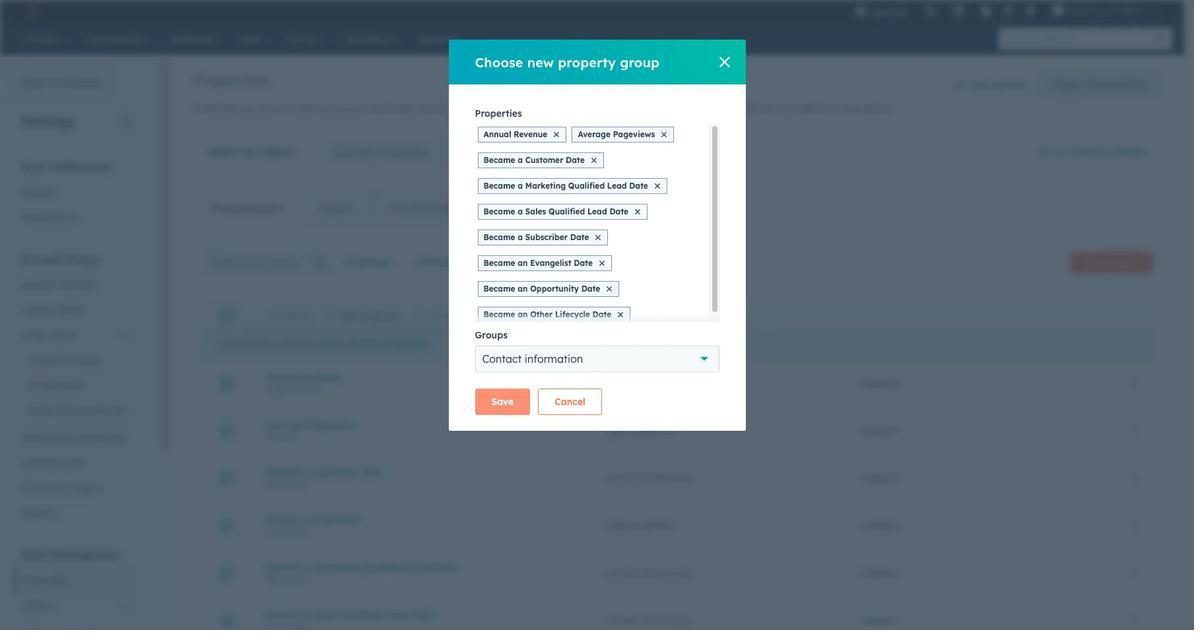 Task type: locate. For each thing, give the bounding box(es) containing it.
data down security
[[21, 549, 47, 562]]

go to contacts settings button
[[1040, 146, 1147, 158]]

lead down became a customer date date picker
[[314, 514, 337, 526]]

1 vertical spatial group
[[372, 310, 400, 322]]

1 sales properties from the top
[[606, 425, 676, 437]]

to right "add"
[[360, 310, 370, 322]]

became a marketing qualified lead date
[[484, 181, 648, 191]]

1 horizontal spatial select
[[318, 338, 346, 350]]

Search HubSpot search field
[[999, 28, 1161, 50]]

properties up annual revenue
[[475, 108, 522, 120]]

all users
[[506, 257, 545, 269]]

1 vertical spatial picker
[[286, 527, 308, 537]]

contact inside popup button
[[335, 145, 374, 159]]

notifications button
[[1020, 0, 1042, 21]]

became a customer date button
[[265, 467, 574, 478]]

customer inside became a customer date date picker
[[314, 467, 358, 478]]

help image
[[981, 6, 993, 18]]

3 0 from the top
[[1131, 473, 1137, 484]]

export
[[1053, 79, 1084, 91]]

contact information
[[482, 353, 583, 366], [606, 377, 694, 389], [606, 473, 694, 484], [606, 568, 694, 580], [606, 615, 694, 627]]

0 vertical spatial revenue
[[514, 129, 548, 139]]

your preferences
[[21, 160, 111, 174]]

all field types button
[[408, 249, 497, 275]]

sales inside choose new property group dialog
[[526, 207, 546, 217]]

data management element
[[13, 548, 138, 631]]

picker
[[286, 479, 308, 489], [286, 527, 308, 537], [286, 574, 308, 584]]

average down example,
[[578, 129, 611, 139]]

all left the 171
[[348, 338, 360, 350]]

all right export
[[1087, 79, 1097, 91]]

an left object:
[[244, 145, 257, 159]]

picker inside became a marketing qualified lead date date picker
[[286, 574, 308, 584]]

1 vertical spatial all
[[348, 338, 360, 350]]

1 vertical spatial became a sales qualified lead date
[[265, 609, 434, 621]]

annual down in
[[484, 129, 512, 139]]

information
[[366, 102, 417, 114], [525, 353, 583, 366], [643, 377, 694, 389], [643, 473, 694, 484], [643, 568, 694, 580], [643, 615, 694, 627]]

apps inside private apps link
[[62, 380, 85, 392]]

archive button
[[413, 310, 462, 322]]

became a sales qualified lead date up subscriber
[[484, 207, 629, 217]]

average
[[578, 129, 611, 139], [265, 419, 303, 431]]

0 for customer
[[1131, 473, 1137, 484]]

a inside became a lead date date picker
[[305, 514, 311, 526]]

evangelist
[[530, 258, 572, 268]]

groups down assign
[[475, 330, 508, 341]]

0 horizontal spatial groups
[[320, 203, 352, 215]]

& for consent
[[56, 483, 62, 495]]

became
[[484, 155, 516, 165], [484, 181, 516, 191], [484, 207, 516, 217], [484, 232, 516, 242], [484, 258, 516, 268], [484, 284, 516, 294], [484, 310, 516, 320], [265, 467, 302, 478], [265, 514, 302, 526], [265, 562, 302, 574], [265, 609, 302, 621]]

connected apps link
[[13, 348, 138, 373]]

1 vertical spatial customer
[[314, 467, 358, 478]]

account up account defaults
[[21, 253, 64, 266]]

4 hubspot from the top
[[861, 520, 899, 532]]

property right create
[[1110, 258, 1142, 267]]

an for evangelist
[[518, 258, 528, 268]]

2 vertical spatial picker
[[286, 574, 308, 584]]

data left quality
[[969, 79, 991, 91]]

all for all field types
[[416, 256, 428, 268]]

annual inside annual revenue single-line text
[[265, 372, 298, 383]]

1 horizontal spatial annual
[[484, 129, 512, 139]]

pageviews for average pageviews number
[[306, 419, 355, 431]]

0 horizontal spatial all
[[348, 338, 360, 350]]

code
[[61, 458, 83, 470]]

1 horizontal spatial &
[[56, 483, 62, 495]]

0 horizontal spatial select
[[209, 145, 241, 159]]

upgrade image
[[856, 6, 867, 18]]

1 horizontal spatial property
[[1110, 258, 1142, 267]]

close image for became a marketing qualified lead date
[[655, 184, 660, 189]]

cancel
[[555, 396, 586, 408]]

calling icon image
[[926, 5, 937, 17]]

properties inside button
[[1100, 79, 1147, 91]]

add to group button
[[325, 310, 400, 322]]

1 horizontal spatial became a sales qualified lead date
[[484, 207, 629, 217]]

general
[[21, 187, 55, 199]]

group
[[620, 54, 660, 70], [372, 310, 400, 322]]

groups up all groups
[[320, 203, 352, 215]]

0 vertical spatial account
[[21, 253, 64, 266]]

0 horizontal spatial annual
[[265, 372, 298, 383]]

& for teams
[[48, 304, 55, 316]]

1 vertical spatial data
[[21, 549, 47, 562]]

lead down the became a marketing qualified lead date button
[[387, 609, 409, 621]]

account up users & teams
[[21, 279, 57, 291]]

1 horizontal spatial group
[[620, 54, 660, 70]]

2 sales properties from the top
[[606, 520, 676, 532]]

picker down became a customer date date picker
[[286, 527, 308, 537]]

pageviews inside average pageviews number
[[306, 419, 355, 431]]

an left other on the left of page
[[518, 310, 528, 320]]

information for became a customer date
[[643, 473, 694, 484]]

pageviews down contact
[[613, 129, 655, 139]]

0 horizontal spatial group
[[372, 310, 400, 322]]

tracking code link
[[13, 451, 138, 476]]

0 horizontal spatial pageviews
[[306, 419, 355, 431]]

1 vertical spatial apps
[[62, 380, 85, 392]]

1 vertical spatial marketing
[[314, 562, 361, 574]]

connected
[[29, 355, 76, 367]]

average up number
[[265, 419, 303, 431]]

defaults
[[59, 279, 96, 291]]

customer for became a customer date date picker
[[314, 467, 358, 478]]

picker inside became a customer date date picker
[[286, 479, 308, 489]]

sales
[[526, 207, 546, 217], [606, 425, 629, 437], [606, 520, 629, 532], [314, 609, 338, 621]]

types
[[454, 256, 480, 268]]

1 hubspot from the top
[[861, 377, 899, 389]]

0 horizontal spatial users
[[21, 304, 46, 316]]

0 vertical spatial select
[[209, 145, 241, 159]]

average pageviews number
[[265, 419, 355, 442]]

0 horizontal spatial customer
[[314, 467, 358, 478]]

annual revenue
[[484, 129, 548, 139]]

qualified down "became a customer date"
[[569, 181, 605, 191]]

close image for became a customer date
[[592, 158, 597, 163]]

information for annual revenue
[[643, 377, 694, 389]]

might
[[661, 102, 686, 114]]

marketing down "became a customer date"
[[526, 181, 566, 191]]

group up select all 171 properties. button
[[372, 310, 400, 322]]

select all 171 properties. button
[[318, 338, 430, 351]]

account for account defaults
[[21, 279, 57, 291]]

0 horizontal spatial data
[[21, 549, 47, 562]]

1 horizontal spatial teams
[[546, 310, 576, 322]]

properties left "(0)"
[[430, 203, 474, 215]]

0 vertical spatial customer
[[526, 155, 564, 165]]

marketing inside became a marketing qualified lead date date picker
[[314, 562, 361, 574]]

data
[[969, 79, 991, 91], [21, 549, 47, 562]]

2
[[1143, 5, 1148, 16]]

1 vertical spatial sales properties
[[606, 520, 676, 532]]

revenue up text
[[300, 372, 340, 383]]

contact for became a customer date
[[606, 473, 641, 484]]

select inside tab panel
[[318, 338, 346, 350]]

4 0 from the top
[[1131, 520, 1137, 532]]

1 account from the top
[[21, 253, 64, 266]]

3 hubspot from the top
[[861, 473, 899, 484]]

an left evangelist
[[518, 258, 528, 268]]

0 horizontal spatial property
[[558, 54, 616, 70]]

0 for number
[[1131, 425, 1137, 437]]

close image for became a sales qualified lead date
[[635, 209, 641, 215]]

1 horizontal spatial customer
[[526, 155, 564, 165]]

customer up the became a marketing qualified lead date
[[526, 155, 564, 165]]

marketing inside choose new property group dialog
[[526, 181, 566, 191]]

choose new property group
[[475, 54, 660, 70]]

0 vertical spatial group
[[620, 54, 660, 70]]

sales properties
[[606, 425, 676, 437], [606, 520, 676, 532]]

& up integrations
[[48, 304, 55, 316]]

settings
[[21, 113, 75, 129]]

revenue up "became a customer date"
[[514, 129, 548, 139]]

average for average pageviews number
[[265, 419, 303, 431]]

became an other lifecycle date
[[484, 310, 612, 320]]

teams down account defaults link
[[57, 304, 85, 316]]

annual inside choose new property group dialog
[[484, 129, 512, 139]]

1 vertical spatial groups
[[475, 330, 508, 341]]

to right back
[[48, 77, 57, 88]]

1 vertical spatial property
[[1110, 258, 1142, 267]]

users up integrations
[[21, 304, 46, 316]]

picker down became a lead date date picker
[[286, 574, 308, 584]]

0 vertical spatial became a sales qualified lead date
[[484, 207, 629, 217]]

tab panel containing all groups
[[192, 225, 1164, 631]]

0 vertical spatial property
[[558, 54, 616, 70]]

& down became an opportunity date
[[536, 310, 544, 322]]

1 horizontal spatial users
[[508, 310, 534, 322]]

6 hubspot from the top
[[861, 615, 899, 627]]

revenue inside choose new property group dialog
[[514, 129, 548, 139]]

& right privacy
[[56, 483, 62, 495]]

contact for became a marketing qualified lead date
[[606, 568, 641, 580]]

all left field
[[416, 256, 428, 268]]

property
[[558, 54, 616, 70], [1110, 258, 1142, 267]]

became an evangelist date
[[484, 258, 593, 268]]

apps up private apps link
[[79, 355, 101, 367]]

became a marketing qualified lead date date picker
[[265, 562, 457, 584]]

1 horizontal spatial 10
[[268, 312, 276, 322]]

0 horizontal spatial teams
[[57, 304, 85, 316]]

pageviews for average pageviews
[[613, 129, 655, 139]]

5 0 from the top
[[1131, 568, 1137, 580]]

picker for lead
[[286, 527, 308, 537]]

menu item
[[916, 0, 919, 21]]

hubspot for annual revenue
[[861, 377, 899, 389]]

data for data management
[[21, 549, 47, 562]]

0 vertical spatial apps
[[79, 355, 101, 367]]

0 vertical spatial annual
[[484, 129, 512, 139]]

teams inside "link"
[[57, 304, 85, 316]]

information inside popup button
[[525, 353, 583, 366]]

marketing down became a lead date date picker
[[314, 562, 361, 574]]

annual up single-
[[265, 372, 298, 383]]

contact information for qualified
[[606, 568, 694, 580]]

2 horizontal spatial &
[[536, 310, 544, 322]]

apps up the service
[[62, 380, 85, 392]]

properties up objects
[[21, 575, 66, 587]]

0
[[1131, 377, 1137, 389], [1131, 425, 1137, 437], [1131, 473, 1137, 484], [1131, 520, 1137, 532], [1131, 568, 1137, 580], [1131, 615, 1137, 627]]

all for all groups
[[343, 256, 355, 268]]

3 picker from the top
[[286, 574, 308, 584]]

qualified down the became a lead date button at the bottom
[[364, 562, 407, 574]]

all left the groups
[[343, 256, 355, 268]]

0 vertical spatial groups
[[320, 203, 352, 215]]

group up contact
[[620, 54, 660, 70]]

all for all users
[[506, 257, 518, 269]]

property inside button
[[1110, 258, 1142, 267]]

archived
[[389, 203, 427, 215]]

users inside "link"
[[21, 304, 46, 316]]

all inside popup button
[[506, 257, 518, 269]]

close image for became an other lifecycle date
[[618, 312, 624, 318]]

became a subscriber date
[[484, 232, 589, 242]]

picker up became a lead date date picker
[[286, 479, 308, 489]]

contact information inside popup button
[[482, 353, 583, 366]]

data quality
[[969, 79, 1028, 91]]

2 horizontal spatial all
[[506, 257, 518, 269]]

a inside became a customer date date picker
[[305, 467, 311, 478]]

0 horizontal spatial &
[[48, 304, 55, 316]]

customer for became a customer date
[[526, 155, 564, 165]]

notifications
[[21, 212, 78, 224]]

lifecycle
[[555, 310, 590, 320]]

apps inside connected apps link
[[79, 355, 101, 367]]

1 horizontal spatial all
[[416, 256, 428, 268]]

became a marketing qualified lead date button
[[265, 562, 574, 574]]

contact for became a sales qualified lead date
[[606, 615, 641, 627]]

to right go
[[1056, 146, 1066, 158]]

average pageviews button
[[265, 419, 574, 431]]

close image for average pageviews
[[662, 132, 667, 137]]

revenue inside annual revenue single-line text
[[300, 372, 340, 383]]

0 vertical spatial data
[[969, 79, 991, 91]]

1 horizontal spatial marketing
[[526, 181, 566, 191]]

became a sales qualified lead date
[[484, 207, 629, 217], [265, 609, 434, 621]]

& inside "link"
[[48, 304, 55, 316]]

contact
[[335, 145, 374, 159], [482, 353, 522, 366], [606, 377, 641, 389], [606, 473, 641, 484], [606, 568, 641, 580], [606, 615, 641, 627]]

a inside became a marketing qualified lead date date picker
[[305, 562, 311, 574]]

an down all users
[[518, 284, 528, 294]]

1 vertical spatial average
[[265, 419, 303, 431]]

search image
[[1157, 34, 1166, 44]]

data quality button
[[942, 72, 1029, 98]]

became a sales qualified lead date button
[[265, 609, 574, 621]]

annual revenue button
[[265, 372, 574, 383]]

1 vertical spatial pageviews
[[306, 419, 355, 431]]

1 horizontal spatial groups
[[475, 330, 508, 341]]

private
[[29, 380, 60, 392]]

hubspot for became a sales qualified lead date
[[861, 615, 899, 627]]

menu containing apoptosis studios 2
[[846, 0, 1169, 21]]

close image
[[720, 57, 730, 67], [662, 132, 667, 137], [592, 158, 597, 163], [655, 184, 660, 189], [596, 235, 601, 240], [618, 312, 624, 318]]

10 properties selected. select all 171 properties.
[[217, 338, 430, 350]]

close image
[[554, 132, 560, 137], [635, 209, 641, 215], [600, 261, 605, 266], [607, 287, 612, 292]]

2 0 from the top
[[1131, 425, 1137, 437]]

1 horizontal spatial pageviews
[[613, 129, 655, 139]]

all inside popup button
[[416, 256, 428, 268]]

privacy & consent
[[21, 483, 100, 495]]

contact
[[625, 102, 658, 114]]

tab list
[[192, 192, 508, 225]]

pageviews inside choose new property group dialog
[[613, 129, 655, 139]]

customer down average pageviews number
[[314, 467, 358, 478]]

1 horizontal spatial revenue
[[514, 129, 548, 139]]

menu
[[846, 0, 1169, 21]]

2 picker from the top
[[286, 527, 308, 537]]

assign users & teams
[[475, 310, 576, 322]]

0 horizontal spatial average
[[265, 419, 303, 431]]

close image for became a subscriber date
[[596, 235, 601, 240]]

lead right the or
[[839, 102, 861, 114]]

5 hubspot from the top
[[861, 568, 899, 580]]

selected.
[[277, 338, 315, 350]]

help button
[[976, 0, 998, 21]]

selected
[[279, 312, 309, 322]]

to inside tab panel
[[360, 310, 370, 322]]

0 horizontal spatial 10
[[217, 338, 227, 350]]

1 horizontal spatial average
[[578, 129, 611, 139]]

0 vertical spatial 10
[[268, 312, 276, 322]]

studios
[[1110, 5, 1141, 16]]

settings
[[1111, 146, 1147, 158]]

connected apps
[[29, 355, 101, 367]]

10 for 10 properties selected. select all 171 properties.
[[217, 338, 227, 350]]

0 horizontal spatial marketing
[[314, 562, 361, 574]]

property right new on the left top of page
[[558, 54, 616, 70]]

picker inside became a lead date date picker
[[286, 527, 308, 537]]

0 horizontal spatial all
[[343, 256, 355, 268]]

1 horizontal spatial data
[[969, 79, 991, 91]]

1 vertical spatial annual
[[265, 372, 298, 383]]

archived properties (0) link
[[370, 193, 508, 225]]

0 horizontal spatial became a sales qualified lead date
[[265, 609, 434, 621]]

properties
[[1100, 79, 1147, 91], [713, 102, 757, 114], [377, 145, 428, 159], [230, 338, 274, 350], [631, 425, 676, 437], [631, 520, 676, 532]]

picker for customer
[[286, 479, 308, 489]]

security link
[[13, 501, 138, 526]]

all inside popup button
[[343, 256, 355, 268]]

1 vertical spatial 10
[[217, 338, 227, 350]]

marketplaces image
[[953, 6, 965, 18]]

select
[[209, 145, 241, 159], [318, 338, 346, 350]]

hubspot image
[[24, 3, 40, 18]]

teams down opportunity
[[546, 310, 576, 322]]

became inside became a lead date date picker
[[265, 514, 302, 526]]

1 vertical spatial revenue
[[300, 372, 340, 383]]

0 vertical spatial sales properties
[[606, 425, 676, 437]]

2 hubspot from the top
[[861, 425, 899, 437]]

all left users
[[506, 257, 518, 269]]

1 horizontal spatial all
[[1087, 79, 1097, 91]]

tab panel
[[192, 225, 1164, 631]]

properties inside data management element
[[21, 575, 66, 587]]

0 vertical spatial all
[[1087, 79, 1097, 91]]

customer inside choose new property group dialog
[[526, 155, 564, 165]]

lead down the became a lead date button at the bottom
[[410, 562, 432, 574]]

average inside choose new property group dialog
[[578, 129, 611, 139]]

average inside average pageviews number
[[265, 419, 303, 431]]

select down "add"
[[318, 338, 346, 350]]

contact for annual revenue
[[606, 377, 641, 389]]

0 horizontal spatial revenue
[[300, 372, 340, 383]]

1 picker from the top
[[286, 479, 308, 489]]

sales properties for became a lead date
[[606, 520, 676, 532]]

became a sales qualified lead date down became a marketing qualified lead date date picker
[[265, 609, 434, 621]]

line
[[291, 384, 304, 394]]

0 vertical spatial pageviews
[[613, 129, 655, 139]]

2 account from the top
[[21, 279, 57, 291]]

revenue for annual revenue
[[514, 129, 548, 139]]

0 vertical spatial picker
[[286, 479, 308, 489]]

data inside button
[[969, 79, 991, 91]]

pageviews down text
[[306, 419, 355, 431]]

1 0 from the top
[[1131, 377, 1137, 389]]

teams
[[57, 304, 85, 316], [546, 310, 576, 322]]

1 vertical spatial select
[[318, 338, 346, 350]]

tracking
[[21, 458, 58, 470]]

171
[[363, 338, 378, 350]]

0 vertical spatial average
[[578, 129, 611, 139]]

information for became a marketing qualified lead date
[[643, 568, 694, 580]]

0 vertical spatial marketing
[[526, 181, 566, 191]]

became a customer date date picker
[[265, 467, 383, 489]]

account inside account defaults link
[[21, 279, 57, 291]]

qualified down the became a marketing qualified lead date
[[549, 207, 585, 217]]

select down are
[[209, 145, 241, 159]]

users right assign
[[508, 310, 534, 322]]

back to contacts
[[22, 77, 101, 88]]

1 vertical spatial account
[[21, 279, 57, 291]]

assign
[[475, 310, 505, 322]]

0 for lead
[[1131, 520, 1137, 532]]



Task type: describe. For each thing, give the bounding box(es) containing it.
apoptosis studios 2
[[1068, 5, 1148, 16]]

(171)
[[261, 203, 283, 215]]

marketplace
[[21, 433, 75, 444]]

go to contacts settings
[[1040, 146, 1147, 158]]

all field types
[[416, 256, 480, 268]]

export all properties button
[[1037, 72, 1164, 98]]

became inside became a customer date date picker
[[265, 467, 302, 478]]

close image for annual revenue
[[554, 132, 560, 137]]

groups inside choose new property group dialog
[[475, 330, 508, 341]]

calling icon button
[[920, 2, 943, 19]]

single-
[[265, 384, 291, 394]]

privacy & consent link
[[13, 476, 138, 501]]

hubspot for became a lead date
[[861, 520, 899, 532]]

all inside button
[[1087, 79, 1097, 91]]

an for other
[[518, 310, 528, 320]]

contact information for line
[[606, 377, 694, 389]]

other
[[530, 310, 553, 320]]

data for data quality
[[969, 79, 991, 91]]

teams inside tab panel
[[546, 310, 576, 322]]

to for go to contacts settings
[[1056, 146, 1066, 158]]

groups inside tab list
[[320, 203, 352, 215]]

annual for annual revenue
[[484, 129, 512, 139]]

properties inside choose new property group dialog
[[475, 108, 522, 120]]

email service provider
[[29, 405, 127, 417]]

account for account setup
[[21, 253, 64, 266]]

object:
[[261, 145, 296, 159]]

users inside tab panel
[[508, 310, 534, 322]]

downloads
[[78, 433, 126, 444]]

contacts
[[60, 77, 101, 88]]

new
[[527, 54, 554, 70]]

create property button
[[1071, 252, 1153, 273]]

lead inside became a lead date date picker
[[314, 514, 337, 526]]

choose new property group dialog
[[449, 40, 746, 431]]

are
[[239, 102, 254, 114]]

your
[[448, 102, 467, 114]]

your preferences element
[[13, 160, 138, 230]]

email
[[29, 405, 53, 417]]

management
[[50, 549, 120, 562]]

hubspot for became a marketing qualified lead date
[[861, 568, 899, 580]]

archive
[[427, 310, 462, 322]]

became a lead date date picker
[[265, 514, 362, 537]]

(0)
[[477, 203, 489, 215]]

subscriber
[[526, 232, 568, 242]]

apps for connected apps
[[79, 355, 101, 367]]

became inside became a marketing qualified lead date date picker
[[265, 562, 302, 574]]

opportunity
[[530, 284, 579, 294]]

back to contacts link
[[0, 70, 110, 96]]

apps for private apps
[[62, 380, 85, 392]]

became a sales qualified lead date inside tab panel
[[265, 609, 434, 621]]

& inside tab panel
[[536, 310, 544, 322]]

users & teams
[[21, 304, 85, 316]]

10 selected
[[268, 312, 309, 322]]

data management
[[21, 549, 120, 562]]

create property
[[1083, 258, 1142, 267]]

to for back to contacts
[[48, 77, 57, 88]]

to for add to group
[[360, 310, 370, 322]]

hubspot for average pageviews
[[861, 425, 899, 437]]

Search search field
[[203, 249, 335, 275]]

0 for marketing
[[1131, 568, 1137, 580]]

marketplace downloads
[[21, 433, 126, 444]]

properties up are
[[192, 70, 269, 90]]

average for average pageviews
[[578, 129, 611, 139]]

records
[[470, 102, 502, 114]]

revenue for annual revenue single-line text
[[300, 372, 340, 383]]

account defaults link
[[13, 273, 138, 298]]

choose
[[475, 54, 523, 70]]

hubspot.
[[515, 102, 555, 114]]

properties inside popup button
[[377, 145, 428, 159]]

properties left are
[[192, 102, 237, 114]]

back
[[22, 77, 45, 88]]

apoptosis studios 2 button
[[1045, 0, 1168, 21]]

cancel button
[[538, 389, 602, 415]]

all users button
[[497, 249, 562, 277]]

groups link
[[301, 193, 370, 225]]

an for opportunity
[[518, 284, 528, 294]]

became a lead date button
[[265, 514, 574, 526]]

provider
[[91, 405, 127, 417]]

used
[[256, 102, 277, 114]]

close image for became an opportunity date
[[607, 287, 612, 292]]

notifications image
[[1025, 6, 1037, 18]]

marketing for became a marketing qualified lead date
[[526, 181, 566, 191]]

qualified down became a marketing qualified lead date date picker
[[341, 609, 384, 621]]

contact information for date
[[606, 473, 694, 484]]

first
[[777, 102, 796, 114]]

in
[[505, 102, 512, 114]]

objects button
[[13, 594, 138, 619]]

contact inside popup button
[[482, 353, 522, 366]]

about
[[419, 102, 445, 114]]

to right used
[[280, 102, 289, 114]]

settings image
[[1003, 6, 1015, 18]]

annual for annual revenue single-line text
[[265, 372, 298, 383]]

contacts
[[1068, 146, 1108, 158]]

export all properties
[[1053, 79, 1147, 91]]

status.
[[864, 102, 894, 114]]

qualified inside became a marketing qualified lead date date picker
[[364, 562, 407, 574]]

property inside dialog
[[558, 54, 616, 70]]

hubspot for became a customer date
[[861, 473, 899, 484]]

number
[[265, 432, 296, 442]]

example,
[[575, 102, 614, 114]]

private apps link
[[13, 373, 138, 398]]

average pageviews
[[578, 129, 655, 139]]

consent
[[65, 483, 100, 495]]

0 for single-
[[1131, 377, 1137, 389]]

information for became a sales qualified lead date
[[643, 615, 694, 627]]

group inside choose new property group dialog
[[620, 54, 660, 70]]

properties link
[[13, 569, 138, 594]]

and
[[322, 102, 339, 114]]

an for object:
[[244, 145, 257, 159]]

lead inside became a marketing qualified lead date date picker
[[410, 562, 432, 574]]

close image for became an evangelist date
[[600, 261, 605, 266]]

marketplaces button
[[945, 0, 973, 21]]

general link
[[13, 180, 138, 205]]

or
[[828, 102, 837, 114]]

assign users & teams button
[[475, 310, 595, 322]]

lead down the became a marketing qualified lead date
[[588, 207, 607, 217]]

tracking code
[[21, 458, 83, 470]]

tara schultz image
[[1053, 5, 1065, 17]]

properties (171)
[[211, 203, 283, 215]]

add
[[339, 310, 357, 322]]

account setup element
[[13, 252, 138, 526]]

security
[[21, 508, 57, 520]]

marketing for became a marketing qualified lead date date picker
[[314, 562, 361, 574]]

properties.
[[380, 338, 430, 350]]

go
[[1040, 146, 1053, 158]]

add to group
[[339, 310, 400, 322]]

became a sales qualified lead date inside choose new property group dialog
[[484, 207, 629, 217]]

properties left (171)
[[211, 203, 258, 215]]

collect
[[291, 102, 319, 114]]

lead down average pageviews
[[608, 181, 627, 191]]

tab list containing properties (171)
[[192, 192, 508, 225]]

sales properties for average pageviews
[[606, 425, 676, 437]]

objects
[[21, 600, 54, 612]]

have
[[689, 102, 710, 114]]

save button
[[475, 389, 531, 415]]

10 for 10 selected
[[268, 312, 276, 322]]

archived properties (0)
[[389, 203, 489, 215]]

6 0 from the top
[[1131, 615, 1137, 627]]

name
[[799, 102, 825, 114]]



Task type: vqa. For each thing, say whether or not it's contained in the screenshot.


